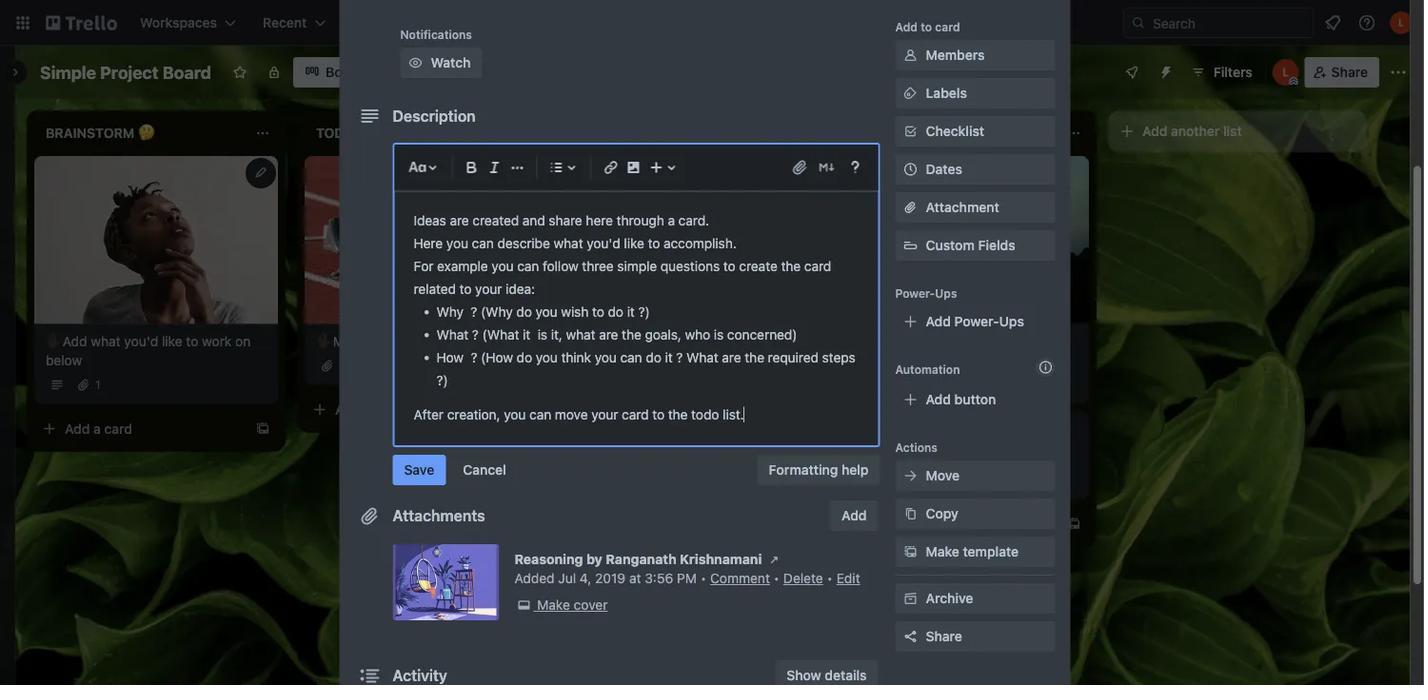 Task type: vqa. For each thing, say whether or not it's contained in the screenshot.
Board name text field
yes



Task type: locate. For each thing, give the bounding box(es) containing it.
share down archive
[[926, 629, 963, 645]]

to left todo
[[653, 408, 665, 423]]

you right think
[[595, 350, 617, 366]]

add a card button up make template
[[846, 509, 1059, 540]]

move inside ✋🏿 move anything that is actually started here
[[604, 333, 637, 349]]

to up members
[[921, 20, 932, 34]]

1 vertical spatial like
[[162, 333, 182, 349]]

sm image left 'checklist'
[[901, 122, 920, 141]]

is right that
[[725, 333, 735, 349]]

1 horizontal spatial are
[[599, 328, 618, 343]]

simple project board
[[40, 62, 211, 82]]

add a card button down ✋🏿 add what you'd like to work on below
[[34, 414, 248, 444]]

what
[[554, 236, 583, 252], [566, 328, 596, 343], [91, 333, 121, 349]]

✋🏿 move anything 'ready' here link
[[316, 332, 537, 351]]

it down goals,
[[665, 350, 673, 366]]

✋🏿 inside ✋🏿 move anything from doing to done here
[[857, 333, 870, 349]]

like
[[624, 236, 644, 252], [162, 333, 182, 349]]

1 vertical spatial you'd
[[124, 333, 158, 349]]

0 notifications image
[[1322, 11, 1345, 34]]

make cover
[[537, 598, 608, 614]]

sm image left labels
[[901, 84, 920, 103]]

1 down ✋🏿 move anything 'ready' here
[[339, 360, 344, 373]]

1 for ✋🏿 move anything from doing to done here
[[880, 379, 885, 392]]

board left customize views icon
[[326, 64, 363, 80]]

sm image inside the "make template" link
[[901, 543, 920, 562]]

anything inside ✋🏿 move anything that is actually started here
[[640, 333, 693, 349]]

card right create
[[804, 259, 832, 275]]

1 vertical spatial what
[[687, 350, 719, 366]]

the left goals,
[[622, 328, 642, 343]]

fields
[[978, 238, 1016, 254]]

2019
[[595, 571, 626, 587]]

add down power-ups
[[926, 314, 951, 330]]

follow
[[543, 259, 579, 275]]

0 horizontal spatial ups
[[935, 287, 958, 300]]

required
[[768, 350, 819, 366]]

0 horizontal spatial it
[[523, 328, 531, 343]]

what inside ✋🏿 add what you'd like to work on below
[[91, 333, 121, 349]]

✋🏿 up below in the left bottom of the page
[[46, 333, 59, 349]]

add a card down below in the left bottom of the page
[[65, 421, 132, 437]]

view markdown image
[[818, 159, 837, 178]]

private image
[[267, 65, 282, 80]]

at
[[629, 571, 641, 587]]

0 vertical spatial share button
[[1305, 57, 1380, 88]]

1 horizontal spatial create from template… image
[[1067, 517, 1082, 532]]

to right doing
[[1038, 333, 1050, 349]]

to right the wish
[[592, 305, 605, 320]]

1 horizontal spatial board
[[326, 64, 363, 80]]

accomplish.
[[664, 236, 737, 252]]

show details link
[[775, 661, 878, 686]]

1 horizontal spatial make
[[926, 545, 960, 560]]

this
[[880, 447, 903, 461]]

board
[[163, 62, 211, 82], [326, 64, 363, 80]]

card
[[857, 421, 886, 437]]

sm image inside copy link
[[901, 505, 920, 524]]

is
[[538, 328, 548, 343], [714, 328, 724, 343], [725, 333, 735, 349], [933, 447, 942, 461]]

move inside ✋🏿 move anything from doing to done here
[[874, 333, 907, 349]]

?) up goals,
[[639, 305, 650, 320]]

sm image inside members link
[[901, 46, 920, 65]]

add inside add button button
[[926, 392, 951, 408]]

here right done on the right bottom of the page
[[892, 352, 919, 368]]

1 vertical spatial ?)
[[437, 373, 448, 389]]

card up members
[[935, 20, 961, 34]]

add a card button up save
[[305, 395, 518, 425]]

✋🏿 inside ✋🏿 add what you'd like to work on below
[[46, 333, 59, 349]]

1 horizontal spatial power-
[[955, 314, 999, 330]]

a left copy
[[905, 516, 912, 532]]

edit card image
[[253, 165, 269, 180]]

1 vertical spatial your
[[592, 408, 618, 423]]

lists image
[[545, 157, 568, 179]]

move
[[555, 408, 588, 423]]

add left another
[[1143, 123, 1168, 139]]

power-ups
[[896, 287, 958, 300]]

add a card button for create from template… image
[[305, 395, 518, 425]]

1 vertical spatial luigibowers16 (luigibowers161) image
[[1273, 59, 1300, 86]]

board inside text box
[[163, 62, 211, 82]]

Search field
[[1147, 9, 1313, 37]]

✋🏿 add what you'd like to work on below
[[46, 333, 251, 368]]

your right move
[[592, 408, 618, 423]]

0 horizontal spatial create from template… image
[[255, 422, 270, 437]]

sm image down add to card
[[901, 46, 920, 65]]

are down actually
[[722, 350, 741, 366]]

✋🏿 up think
[[587, 333, 600, 349]]

0 vertical spatial you'd
[[587, 236, 621, 252]]

card left todo
[[645, 421, 673, 437]]

your inside 'ideas are created and share here through a card. here you can describe what you'd like to accomplish. for example you can follow three simple questions to create the card related to your idea: why  ? (why do you wish to do it ?) what ? (what it  is it, what are the goals, who is concerned) how  ? (how do you think you can do it ? what are the required steps ?)'
[[475, 282, 502, 298]]

1 horizontal spatial your
[[592, 408, 618, 423]]

0 horizontal spatial are
[[450, 213, 469, 229]]

after creation, you can move your card to the todo list.
[[414, 408, 744, 423]]

copy link
[[896, 499, 1056, 530]]

sm image left archive
[[901, 590, 920, 609]]

star or unstar board image
[[232, 65, 248, 80]]

what down that
[[687, 350, 719, 366]]

2 horizontal spatial anything
[[911, 333, 964, 349]]

1 horizontal spatial ups
[[999, 314, 1024, 330]]

add down "automation"
[[926, 392, 951, 408]]

simple
[[617, 259, 657, 275]]

share button down archive link in the right bottom of the page
[[896, 622, 1056, 653]]

move for ✋🏿 move anything from doing to done here
[[874, 333, 907, 349]]

1 horizontal spatial anything
[[640, 333, 693, 349]]

make
[[926, 545, 960, 560], [537, 598, 570, 614]]

0 horizontal spatial your
[[475, 282, 502, 298]]

1 horizontal spatial it
[[627, 305, 635, 320]]

image image
[[622, 157, 645, 179]]

0 vertical spatial what
[[437, 328, 469, 343]]

add a card for create from template… image
[[335, 402, 403, 418]]

✋🏿 move anything from doing to done here link
[[857, 332, 1078, 370]]

power- up from
[[955, 314, 999, 330]]

0 vertical spatial create from template… image
[[255, 422, 270, 437]]

you'd inside ✋🏿 add what you'd like to work on below
[[124, 333, 158, 349]]

your up the (why
[[475, 282, 502, 298]]

3 ✋🏿 from the left
[[587, 333, 600, 349]]

0 vertical spatial ?)
[[639, 305, 650, 320]]

create from template… image
[[255, 422, 270, 437], [1067, 517, 1082, 532]]

dates
[[926, 162, 963, 178]]

sm image right customize views icon
[[406, 54, 425, 73]]

sm image
[[901, 46, 920, 65], [406, 54, 425, 73], [901, 122, 920, 141], [515, 597, 534, 616]]

2 horizontal spatial are
[[722, 350, 741, 366]]

share left show menu image
[[1332, 64, 1368, 80]]

doing
[[1000, 333, 1034, 349]]

sm image inside move "link"
[[901, 467, 920, 486]]

1 down ✋🏿 add what you'd like to work on below
[[95, 379, 101, 392]]

are up started at the bottom of page
[[599, 328, 618, 343]]

do down idea:
[[516, 305, 532, 320]]

anything inside ✋🏿 move anything from doing to done here
[[911, 333, 964, 349]]

below
[[46, 352, 82, 368]]

0 horizontal spatial ?)
[[437, 373, 448, 389]]

open help dialog image
[[844, 157, 867, 179]]

2 ✋🏿 from the left
[[316, 333, 329, 349]]

add a card for create from template… icon to the right
[[876, 516, 944, 532]]

show menu image
[[1389, 63, 1408, 82]]

1 horizontal spatial share
[[1332, 64, 1368, 80]]

0 horizontal spatial 1
[[95, 379, 101, 392]]

actions
[[896, 441, 938, 455]]

sm image for move
[[901, 467, 920, 486]]

sm image left copy
[[901, 505, 920, 524]]

(how
[[481, 350, 513, 366]]

2 anything from the left
[[640, 333, 693, 349]]

sm image left make template
[[901, 543, 920, 562]]

share button
[[1305, 57, 1380, 88], [896, 622, 1056, 653]]

✋🏿 inside ✋🏿 move anything that is actually started here
[[587, 333, 600, 349]]

bold ⌘b image
[[460, 157, 483, 179]]

0 vertical spatial make
[[926, 545, 960, 560]]

attachment
[[926, 200, 1000, 216]]

1 horizontal spatial you'd
[[587, 236, 621, 252]]

ups
[[935, 287, 958, 300], [999, 314, 1024, 330]]

Main content area, start typing to enter text. text field
[[414, 210, 859, 427]]

it right (what
[[523, 328, 531, 343]]

todo
[[691, 408, 719, 423]]

1 horizontal spatial ?)
[[639, 305, 650, 320]]

make down jul
[[537, 598, 570, 614]]

2 vertical spatial it
[[665, 350, 673, 366]]

1 down done on the right bottom of the page
[[880, 379, 885, 392]]

search image
[[1131, 15, 1147, 30]]

custom fields
[[926, 238, 1016, 254]]

0 vertical spatial are
[[450, 213, 469, 229]]

1 horizontal spatial luigibowers16 (luigibowers161) image
[[1390, 11, 1413, 34]]

card up make template
[[916, 516, 944, 532]]

list
[[1224, 123, 1242, 139]]

what up the 'how'
[[437, 328, 469, 343]]

the left todo
[[668, 408, 688, 423]]

add inside the "add" button
[[842, 508, 867, 524]]

after
[[414, 408, 444, 423]]

0 vertical spatial power-
[[896, 287, 935, 300]]

anything
[[370, 333, 423, 349], [640, 333, 693, 349], [911, 333, 964, 349]]

?
[[471, 305, 477, 320], [472, 328, 479, 343], [471, 350, 478, 366], [676, 350, 683, 366]]

attachment button
[[896, 193, 1056, 223]]

3 anything from the left
[[911, 333, 964, 349]]

here inside ✋🏿 move anything that is actually started here
[[634, 352, 661, 368]]

0 horizontal spatial anything
[[370, 333, 423, 349]]

1 vertical spatial share
[[926, 629, 963, 645]]

0 vertical spatial your
[[475, 282, 502, 298]]

✋🏿
[[46, 333, 59, 349], [316, 333, 329, 349], [587, 333, 600, 349], [857, 333, 870, 349]]

card down started at the bottom of page
[[622, 408, 649, 423]]

sm image inside labels link
[[901, 84, 920, 103]]

1 vertical spatial power-
[[955, 314, 999, 330]]

0 horizontal spatial you'd
[[124, 333, 158, 349]]

show details
[[787, 668, 867, 684]]

like left work
[[162, 333, 182, 349]]

save
[[404, 463, 435, 478]]

like up simple at the top left of the page
[[624, 236, 644, 252]]

here
[[414, 236, 443, 252]]

card template 📝 link
[[857, 420, 1078, 439]]

power- down custom
[[896, 287, 935, 300]]

2 vertical spatial are
[[722, 350, 741, 366]]

you'd left work
[[124, 333, 158, 349]]

1 vertical spatial share button
[[896, 622, 1056, 653]]

steps
[[822, 350, 856, 366]]

add power-ups link
[[896, 307, 1056, 338]]

luigibowers16 (luigibowers161) image
[[1390, 11, 1413, 34], [1273, 59, 1300, 86]]

1 ✋🏿 from the left
[[46, 333, 59, 349]]

ideas
[[414, 213, 446, 229]]

here down goals,
[[634, 352, 661, 368]]

can left move
[[530, 408, 552, 423]]

1 horizontal spatial like
[[624, 236, 644, 252]]

example
[[437, 259, 488, 275]]

1 vertical spatial are
[[599, 328, 618, 343]]

can right think
[[620, 350, 642, 366]]

✋🏿 up done on the right bottom of the page
[[857, 333, 870, 349]]

for
[[414, 259, 434, 275]]

?)
[[639, 305, 650, 320], [437, 373, 448, 389]]

actually
[[738, 333, 786, 349]]

details
[[825, 668, 867, 684]]

0 vertical spatial like
[[624, 236, 644, 252]]

formatting
[[769, 463, 838, 478]]

sm image inside checklist link
[[901, 122, 920, 141]]

open information menu image
[[1358, 13, 1377, 32]]

0 horizontal spatial board
[[163, 62, 211, 82]]

anything for 'ready'
[[370, 333, 423, 349]]

card inside 'ideas are created and share here through a card. here you can describe what you'd like to accomplish. for example you can follow three simple questions to create the card related to your idea: why  ? (why do you wish to do it ?) what ? (what it  is it, what are the goals, who is concerned) how  ? (how do you think you can do it ? what are the required steps ?)'
[[804, 259, 832, 275]]

board left star or unstar board image
[[163, 62, 211, 82]]

anything for that
[[640, 333, 693, 349]]

a left card.
[[668, 213, 675, 229]]

2 horizontal spatial 1
[[880, 379, 885, 392]]

1 horizontal spatial share button
[[1305, 57, 1380, 88]]

luigibowers16 (luigibowers161) image right filters
[[1273, 59, 1300, 86]]

1 vertical spatial it
[[523, 328, 531, 343]]

1 anything from the left
[[370, 333, 423, 349]]

add button
[[926, 392, 996, 408]]

do down goals,
[[646, 350, 662, 366]]

italic ⌘i image
[[483, 157, 506, 179]]

add a card for create from template… icon to the top
[[65, 421, 132, 437]]

you'd up three
[[587, 236, 621, 252]]

0 vertical spatial luigibowers16 (luigibowers161) image
[[1390, 11, 1413, 34]]

it,
[[551, 328, 563, 343]]

is right who
[[714, 328, 724, 343]]

0 horizontal spatial power-
[[896, 287, 935, 300]]

add a card down 4
[[876, 516, 944, 532]]

your
[[475, 282, 502, 298], [592, 408, 618, 423]]

archive
[[926, 591, 974, 607]]

sm image inside archive link
[[901, 590, 920, 609]]

are right ideas
[[450, 213, 469, 229]]

sm image inside watch button
[[406, 54, 425, 73]]

add a card left after
[[335, 402, 403, 418]]

text styles image
[[406, 157, 429, 179]]

how
[[437, 350, 464, 366]]

0 horizontal spatial like
[[162, 333, 182, 349]]

a
[[668, 213, 675, 229], [364, 402, 371, 418], [93, 421, 101, 437], [634, 421, 642, 437], [945, 447, 951, 461], [905, 516, 912, 532]]

0 horizontal spatial make
[[537, 598, 570, 614]]

0 horizontal spatial luigibowers16 (luigibowers161) image
[[1273, 59, 1300, 86]]

card
[[935, 20, 961, 34], [804, 259, 832, 275], [375, 402, 403, 418], [622, 408, 649, 423], [104, 421, 132, 437], [645, 421, 673, 437], [906, 447, 930, 461], [916, 516, 944, 532]]

sm image
[[901, 84, 920, 103], [901, 467, 920, 486], [901, 505, 920, 524], [901, 543, 920, 562], [765, 551, 784, 570], [901, 590, 920, 609]]

here inside 'ideas are created and share here through a card. here you can describe what you'd like to accomplish. for example you can follow three simple questions to create the card related to your idea: why  ? (why do you wish to do it ?) what ? (what it  is it, what are the goals, who is concerned) how  ? (how do you think you can do it ? what are the required steps ?)'
[[586, 213, 613, 229]]

1 vertical spatial create from template… image
[[1067, 517, 1082, 532]]

ups up doing
[[999, 314, 1024, 330]]

Board name text field
[[30, 57, 221, 88]]

0 vertical spatial share
[[1332, 64, 1368, 80]]

by
[[587, 552, 603, 568]]

add down help
[[842, 508, 867, 524]]

add a card left todo
[[606, 421, 673, 437]]

luigibowers16 (luigibowers161) image right open information menu "icon"
[[1390, 11, 1413, 34]]

a down 📝
[[945, 447, 951, 461]]

sm image for labels
[[901, 84, 920, 103]]

1 vertical spatial make
[[537, 598, 570, 614]]

the
[[781, 259, 801, 275], [622, 328, 642, 343], [745, 350, 765, 366], [668, 408, 688, 423]]

4 ✋🏿 from the left
[[857, 333, 870, 349]]

add down 3 4
[[876, 516, 901, 532]]

1 horizontal spatial 1
[[339, 360, 344, 373]]



Task type: describe. For each thing, give the bounding box(es) containing it.
labels link
[[896, 79, 1056, 109]]

related
[[414, 282, 456, 298]]

filters
[[1214, 64, 1253, 80]]

cancel button
[[452, 456, 518, 486]]

card down ✋🏿 add what you'd like to work on below
[[104, 421, 132, 437]]

make for make template
[[926, 545, 960, 560]]

1 for ✋🏿 move anything 'ready' here
[[339, 360, 344, 373]]

describe
[[498, 236, 550, 252]]

move for ✋🏿 move anything 'ready' here
[[333, 333, 366, 349]]

a left after
[[364, 402, 371, 418]]

0 horizontal spatial what
[[437, 328, 469, 343]]

goals,
[[645, 328, 682, 343]]

you up example
[[446, 236, 468, 252]]

add right move
[[606, 421, 631, 437]]

? left (what
[[472, 328, 479, 343]]

? left the (why
[[471, 305, 477, 320]]

✋🏿 for ✋🏿 add what you'd like to work on below
[[46, 333, 59, 349]]

add a card button for create from template… icon to the right
[[846, 509, 1059, 540]]

sm image for watch
[[406, 54, 425, 73]]

board link
[[293, 57, 374, 88]]

wish
[[561, 305, 589, 320]]

delete
[[784, 571, 823, 587]]

link image
[[599, 157, 622, 179]]

editor toolbar toolbar
[[402, 153, 871, 183]]

is down 'template' on the right
[[933, 447, 942, 461]]

is left it,
[[538, 328, 548, 343]]

the down actually
[[745, 350, 765, 366]]

a right move
[[634, 421, 642, 437]]

to inside ✋🏿 move anything from doing to done here
[[1038, 333, 1050, 349]]

simple
[[40, 62, 96, 82]]

card down 'template' on the right
[[906, 447, 930, 461]]

✋🏿 move anything from doing to done here
[[857, 333, 1050, 368]]

to down example
[[460, 282, 472, 298]]

more formatting image
[[506, 157, 529, 179]]

add inside add another list button
[[1143, 123, 1168, 139]]

members
[[926, 48, 985, 63]]

on
[[235, 333, 251, 349]]

add button button
[[896, 385, 1056, 416]]

template
[[890, 421, 946, 437]]

to left create
[[724, 259, 736, 275]]

add to card
[[896, 20, 961, 34]]

formatting help link
[[758, 456, 880, 486]]

anything for from
[[911, 333, 964, 349]]

add another list button
[[1108, 110, 1367, 152]]

and
[[523, 213, 545, 229]]

help
[[842, 463, 869, 478]]

custom
[[926, 238, 975, 254]]

sm image for copy
[[901, 505, 920, 524]]

0 horizontal spatial share
[[926, 629, 963, 645]]

started
[[587, 352, 630, 368]]

primary element
[[0, 0, 1425, 46]]

3 4
[[880, 474, 898, 487]]

watch button
[[400, 48, 482, 79]]

is inside ✋🏿 move anything that is actually started here
[[725, 333, 735, 349]]

cover
[[574, 598, 608, 614]]

that
[[697, 333, 721, 349]]

'ready'
[[426, 333, 469, 349]]

do right (how
[[517, 350, 532, 366]]

created
[[473, 213, 519, 229]]

sm image for archive
[[901, 590, 920, 609]]

cancel
[[463, 463, 506, 478]]

share
[[549, 213, 583, 229]]

add inside add power-ups link
[[926, 314, 951, 330]]

list.
[[723, 408, 744, 423]]

template
[[963, 545, 1019, 560]]

a down ✋🏿 add what you'd like to work on below
[[93, 421, 101, 437]]

add down below in the left bottom of the page
[[65, 421, 90, 437]]

attach and insert link image
[[791, 159, 810, 178]]

1 horizontal spatial what
[[687, 350, 719, 366]]

button
[[955, 392, 996, 408]]

like inside ✋🏿 add what you'd like to work on below
[[162, 333, 182, 349]]

✋🏿 for ✋🏿 move anything 'ready' here
[[316, 333, 329, 349]]

card.
[[679, 213, 709, 229]]

✋🏿 add what you'd like to work on below link
[[46, 332, 267, 370]]

0 vertical spatial ups
[[935, 287, 958, 300]]

2 horizontal spatial it
[[665, 350, 673, 366]]

members link
[[896, 40, 1056, 71]]

template.
[[955, 447, 1005, 461]]

why
[[437, 305, 464, 320]]

the right create
[[781, 259, 801, 275]]

move link
[[896, 461, 1056, 492]]

do right the wish
[[608, 305, 624, 320]]

you right creation,
[[504, 408, 526, 423]]

add up members link
[[896, 20, 918, 34]]

labels
[[926, 86, 967, 101]]

? left (how
[[471, 350, 478, 366]]

add inside ✋🏿 add what you'd like to work on below
[[63, 333, 87, 349]]

4
[[890, 474, 898, 487]]

sm image up delete link
[[765, 551, 784, 570]]

work
[[202, 333, 232, 349]]

here up (how
[[472, 333, 500, 349]]

1 vertical spatial ups
[[999, 314, 1024, 330]]

card left after
[[375, 402, 403, 418]]

make cover link
[[515, 597, 608, 616]]

make for make cover
[[537, 598, 570, 614]]

edit link
[[837, 571, 860, 587]]

from
[[967, 333, 996, 349]]

delete link
[[784, 571, 823, 587]]

concerned)
[[727, 328, 797, 343]]

comment
[[710, 571, 770, 587]]

reasoning
[[515, 552, 583, 568]]

sm image for make template
[[901, 543, 920, 562]]

✋🏿 for ✋🏿 move anything from doing to done here
[[857, 333, 870, 349]]

create from template… image
[[526, 402, 541, 418]]

who
[[685, 328, 711, 343]]

done
[[857, 352, 888, 368]]

add a card button down ✋🏿 move anything that is actually started here
[[575, 414, 788, 444]]

to inside ✋🏿 add what you'd like to work on below
[[186, 333, 198, 349]]

custom fields button
[[896, 237, 1056, 256]]

add left after
[[335, 402, 360, 418]]

through
[[617, 213, 664, 229]]

can down created
[[472, 236, 494, 252]]

luigibowers16 (luigibowers161) image inside primary element
[[1390, 11, 1413, 34]]

here inside ✋🏿 move anything from doing to done here
[[892, 352, 919, 368]]

you up it,
[[536, 305, 558, 320]]

a inside 'ideas are created and share here through a card. here you can describe what you'd like to accomplish. for example you can follow three simple questions to create the card related to your idea: why  ? (why do you wish to do it ?) what ? (what it  is it, what are the goals, who is concerned) how  ? (how do you think you can do it ? what are the required steps ?)'
[[668, 213, 675, 229]]

reasoning by ranganath krishnamani
[[515, 552, 762, 568]]

filters button
[[1185, 57, 1259, 88]]

✋🏿 for ✋🏿 move anything that is actually started here
[[587, 333, 600, 349]]

think
[[561, 350, 591, 366]]

you'd inside 'ideas are created and share here through a card. here you can describe what you'd like to accomplish. for example you can follow three simple questions to create the card related to your idea: why  ? (why do you wish to do it ?) what ? (what it  is it, what are the goals, who is concerned) how  ? (how do you think you can do it ? what are the required steps ?)'
[[587, 236, 621, 252]]

move inside "link"
[[926, 469, 960, 484]]

0 vertical spatial it
[[627, 305, 635, 320]]

pm
[[677, 571, 697, 587]]

can down the "describe"
[[517, 259, 539, 275]]

3:56
[[645, 571, 674, 587]]

sm image for checklist
[[901, 122, 920, 141]]

📝
[[950, 421, 963, 437]]

notifications
[[400, 28, 472, 41]]

you down it,
[[536, 350, 558, 366]]

add a card button for create from template… icon to the top
[[34, 414, 248, 444]]

move for ✋🏿 move anything that is actually started here
[[604, 333, 637, 349]]

questions
[[661, 259, 720, 275]]

automation image
[[1151, 57, 1178, 84]]

comment link
[[710, 571, 770, 587]]

✋🏿 move anything 'ready' here
[[316, 333, 500, 349]]

creation,
[[447, 408, 500, 423]]

krishnamani
[[680, 552, 762, 568]]

(what
[[482, 328, 519, 343]]

this card is a template.
[[880, 447, 1005, 461]]

to down through
[[648, 236, 660, 252]]

like inside 'ideas are created and share here through a card. here you can describe what you'd like to accomplish. for example you can follow three simple questions to create the card related to your idea: why  ? (why do you wish to do it ?) what ? (what it  is it, what are the goals, who is concerned) how  ? (how do you think you can do it ? what are the required steps ?)'
[[624, 236, 644, 252]]

make template
[[926, 545, 1019, 560]]

dates button
[[896, 155, 1056, 185]]

? down goals,
[[676, 350, 683, 366]]

formatting help
[[769, 463, 869, 478]]

copy
[[926, 507, 959, 522]]

sm image for make cover
[[515, 597, 534, 616]]

power ups image
[[1124, 65, 1140, 80]]

0 horizontal spatial share button
[[896, 622, 1056, 653]]

checklist link
[[896, 117, 1056, 147]]

edit
[[837, 571, 860, 587]]

you up idea:
[[492, 259, 514, 275]]

✋🏿 move anything that is actually started here link
[[587, 332, 808, 370]]

sm image for members
[[901, 46, 920, 65]]

(why
[[481, 305, 513, 320]]

another
[[1171, 123, 1220, 139]]

customize views image
[[384, 63, 403, 82]]



